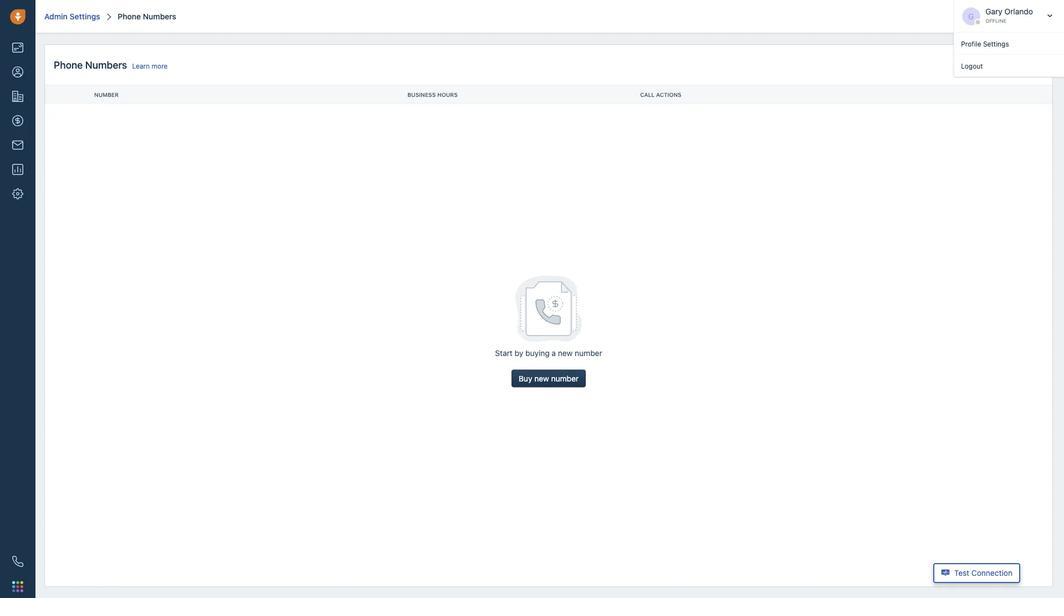 Task type: locate. For each thing, give the bounding box(es) containing it.
phone down admin settings
[[54, 59, 83, 71]]

1 vertical spatial new
[[535, 374, 549, 383]]

phone
[[118, 12, 141, 21], [54, 59, 83, 71]]

learn more link
[[132, 62, 168, 70]]

test
[[955, 569, 970, 578]]

number
[[575, 349, 603, 358], [551, 374, 579, 383]]

number
[[94, 91, 119, 98]]

new right buy
[[535, 374, 549, 383]]

number right a
[[575, 349, 603, 358]]

0 vertical spatial new
[[558, 349, 573, 358]]

0 horizontal spatial new
[[535, 374, 549, 383]]

manage numbers
[[962, 60, 1026, 69]]

1 vertical spatial settings
[[984, 40, 1009, 48]]

phone up learn
[[118, 12, 141, 21]]

1 vertical spatial number
[[551, 374, 579, 383]]

new inside button
[[535, 374, 549, 383]]

profile settings
[[962, 40, 1009, 48]]

0 horizontal spatial phone
[[54, 59, 83, 71]]

numbers up more
[[143, 12, 176, 21]]

phone numbers learn more
[[54, 59, 168, 71]]

0 horizontal spatial numbers
[[85, 59, 127, 71]]

profile
[[962, 40, 982, 48]]

number inside buy new number button
[[551, 374, 579, 383]]

1 horizontal spatial settings
[[984, 40, 1009, 48]]

call
[[640, 91, 655, 98]]

start by buying a new number image
[[516, 276, 582, 342]]

numbers up number
[[85, 59, 127, 71]]

numbers inside button
[[993, 60, 1026, 69]]

0 vertical spatial settings
[[70, 12, 100, 21]]

number down a
[[551, 374, 579, 383]]

test connection
[[955, 569, 1013, 578]]

numbers down profile settings
[[993, 60, 1026, 69]]

1 vertical spatial phone
[[54, 59, 83, 71]]

0 vertical spatial phone
[[118, 12, 141, 21]]

0 horizontal spatial settings
[[70, 12, 100, 21]]

by
[[515, 349, 524, 358]]

2 horizontal spatial numbers
[[993, 60, 1026, 69]]

1 horizontal spatial new
[[558, 349, 573, 358]]

settings right admin at the top left
[[70, 12, 100, 21]]

settings up manage numbers
[[984, 40, 1009, 48]]

orlando
[[1005, 7, 1033, 16]]

new right a
[[558, 349, 573, 358]]

more
[[152, 62, 168, 70]]

start
[[495, 349, 513, 358]]

actions
[[656, 91, 682, 98]]

admin settings
[[44, 12, 100, 21]]

numbers
[[143, 12, 176, 21], [85, 59, 127, 71], [993, 60, 1026, 69]]

new
[[558, 349, 573, 358], [535, 374, 549, 383]]

1 horizontal spatial numbers
[[143, 12, 176, 21]]

settings
[[70, 12, 100, 21], [984, 40, 1009, 48]]

1 horizontal spatial phone
[[118, 12, 141, 21]]



Task type: vqa. For each thing, say whether or not it's contained in the screenshot.
Manage Numbers button
yes



Task type: describe. For each thing, give the bounding box(es) containing it.
phone image
[[12, 557, 23, 568]]

admin settings link
[[44, 12, 100, 21]]

manage
[[962, 60, 991, 69]]

settings for admin settings
[[70, 12, 100, 21]]

settings for profile settings
[[984, 40, 1009, 48]]

manage numbers button
[[955, 56, 1044, 74]]

phone element
[[7, 551, 29, 573]]

gary
[[986, 7, 1003, 16]]

buy new number button
[[512, 370, 586, 388]]

g
[[969, 12, 974, 21]]

admin
[[44, 12, 68, 21]]

buy new number
[[519, 374, 579, 383]]

phone for phone numbers
[[118, 12, 141, 21]]

0 vertical spatial number
[[575, 349, 603, 358]]

learn
[[132, 62, 150, 70]]

phone numbers
[[118, 12, 176, 21]]

hours
[[438, 91, 458, 98]]

a
[[552, 349, 556, 358]]

business hours
[[408, 91, 458, 98]]

numbers for phone numbers
[[143, 12, 176, 21]]

logout link
[[954, 55, 1065, 77]]

dropdown_arrow image
[[1026, 56, 1037, 73]]

buy
[[519, 374, 532, 383]]

call actions
[[640, 91, 682, 98]]

connection
[[972, 569, 1013, 578]]

numbers for manage numbers
[[993, 60, 1026, 69]]

offline
[[986, 18, 1007, 24]]

freshworks switcher image
[[12, 582, 23, 593]]

numbers for phone numbers learn more
[[85, 59, 127, 71]]

phone numbers link
[[116, 12, 176, 21]]

buying
[[526, 349, 550, 358]]

gary orlando offline
[[986, 7, 1033, 24]]

business
[[408, 91, 436, 98]]

start by buying a new number
[[495, 349, 603, 358]]

phone for phone numbers learn more
[[54, 59, 83, 71]]

logout
[[962, 62, 983, 70]]



